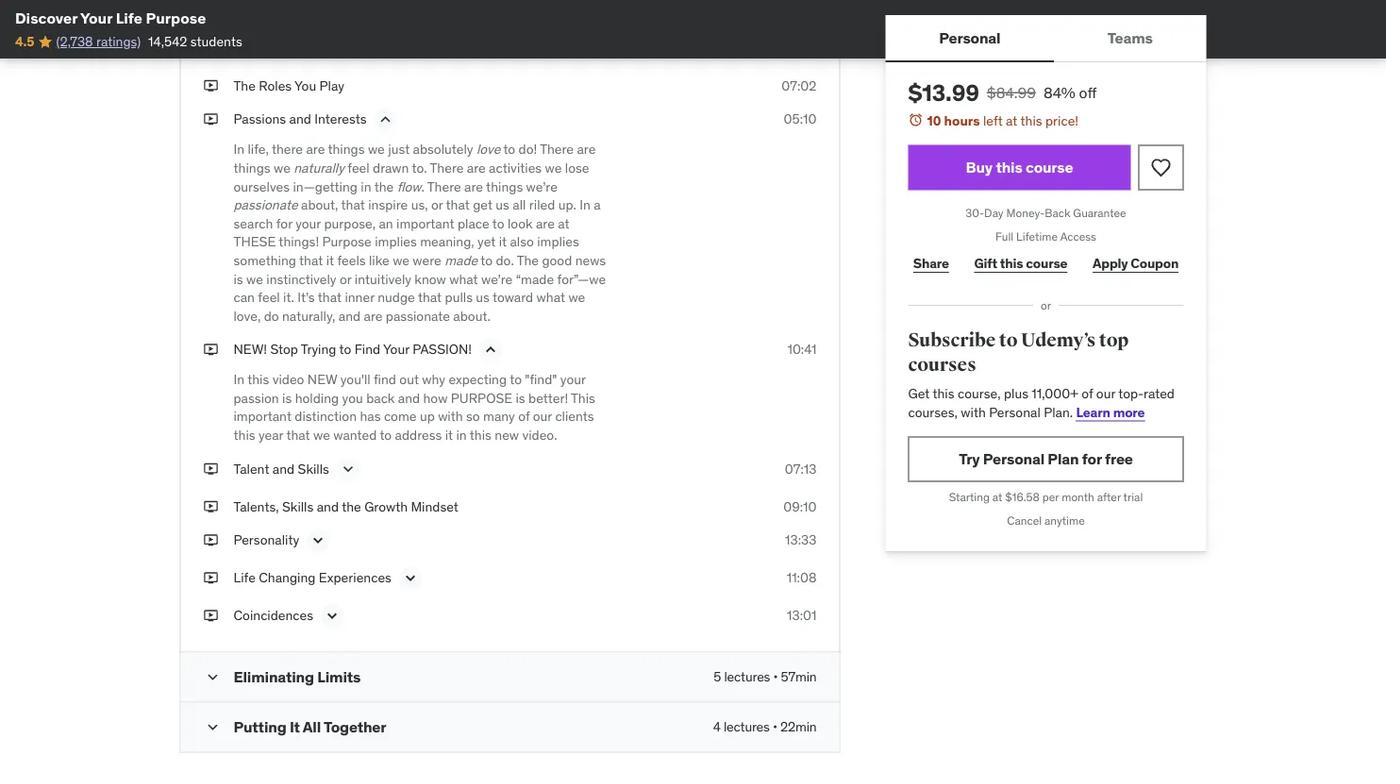 Task type: describe. For each thing, give the bounding box(es) containing it.
2 xsmall image from the top
[[203, 110, 219, 129]]

important inside the in this video new you'll find out why expecting to "find" your passion is holding you back and how purpose is better! this important distinction has come up with so many of our clients this year that we wanted to address it in this new video.
[[234, 408, 292, 425]]

how
[[423, 390, 448, 407]]

are up naturally
[[306, 141, 325, 158]]

back
[[1045, 206, 1071, 221]]

per
[[1043, 490, 1059, 505]]

off
[[1080, 83, 1097, 102]]

xsmall image for personality
[[203, 531, 219, 549]]

wishlist image
[[1150, 156, 1173, 179]]

0 vertical spatial your
[[80, 8, 112, 27]]

there for .
[[427, 178, 461, 195]]

this inside "get this course, plus 11,000+ of our top-rated courses, with personal plan."
[[933, 385, 955, 402]]

(2,738
[[56, 33, 93, 50]]

2 horizontal spatial is
[[516, 390, 525, 407]]

30-
[[966, 206, 985, 221]]

it
[[290, 717, 300, 736]]

1 horizontal spatial is
[[282, 390, 292, 407]]

share
[[914, 255, 949, 272]]

passionate inside to do. the good news is we instinctively or intuitively know what we're "made for"—we can feel it. it's that inner nudge that pulls us toward what we love, do naturally, and are passionate about.
[[386, 307, 450, 324]]

new! stop trying to find your passion!
[[234, 341, 472, 358]]

love
[[477, 141, 501, 158]]

find
[[374, 371, 396, 388]]

at inside about, that inspire us, or that get us all riled up. in a search for your purpose, an important place to look are at these things! purpose implies meaning, yet it also implies something that it feels like we were
[[558, 215, 570, 232]]

that inside the in this video new you'll find out why expecting to "find" your passion is holding you back and how purpose is better! this important distinction has come up with so many of our clients this year that we wanted to address it in this new video.
[[286, 427, 310, 443]]

us,
[[411, 196, 428, 213]]

more
[[1114, 403, 1145, 420]]

new!
[[234, 341, 267, 358]]

4
[[713, 718, 721, 735]]

1 horizontal spatial your
[[383, 341, 410, 358]]

your inside the in this video new you'll find out why expecting to "find" your passion is holding you back and how purpose is better! this important distinction has come up with so many of our clients this year that we wanted to address it in this new video.
[[561, 371, 586, 388]]

in inside the in this video new you'll find out why expecting to "find" your passion is holding you back and how purpose is better! this important distinction has come up with so many of our clients this year that we wanted to address it in this new video.
[[456, 427, 467, 443]]

for inside about, that inspire us, or that get us all riled up. in a search for your purpose, an important place to look are at these things! purpose implies meaning, yet it also implies something that it feels like we were
[[276, 215, 292, 232]]

0 vertical spatial purpose
[[146, 8, 206, 27]]

can
[[234, 289, 255, 306]]

lifetime
[[1017, 229, 1058, 244]]

to inside about, that inspire us, or that get us all riled up. in a search for your purpose, an important place to look are at these things! purpose implies meaning, yet it also implies something that it feels like we were
[[493, 215, 505, 232]]

up.
[[559, 196, 577, 213]]

1 vertical spatial the
[[342, 498, 361, 515]]

2 horizontal spatial at
[[1006, 112, 1018, 129]]

this
[[571, 390, 596, 407]]

course for gift this course
[[1026, 255, 1068, 272]]

hide lecture description image for new! stop trying to find your passion!
[[481, 340, 500, 359]]

search
[[234, 215, 273, 232]]

of inside the in this video new you'll find out why expecting to "find" your passion is holding you back and how purpose is better! this important distinction has come up with so many of our clients this year that we wanted to address it in this new video.
[[518, 408, 530, 425]]

inner
[[345, 289, 375, 306]]

passions
[[234, 111, 286, 128]]

are inside about, that inspire us, or that get us all riled up. in a search for your purpose, an important place to look are at these things! purpose implies meaning, yet it also implies something that it feels like we were
[[536, 215, 555, 232]]

changing
[[259, 569, 316, 586]]

or inside to do. the good news is we instinctively or intuitively know what we're "made for"—we can feel it. it's that inner nudge that pulls us toward what we love, do naturally, and are passionate about.
[[340, 270, 352, 287]]

14,542 students
[[148, 33, 242, 50]]

and inside to do. the good news is we instinctively or intuitively know what we're "made for"—we can feel it. it's that inner nudge that pulls us toward what we love, do naturally, and are passionate about.
[[339, 307, 361, 324]]

we inside the feel drawn to. there are activities we lose ourselves in—getting in the
[[545, 159, 562, 176]]

plan
[[1048, 449, 1079, 469]]

try personal plan for free
[[959, 449, 1134, 469]]

in life, there are things we just absolutely love
[[234, 141, 501, 158]]

also
[[510, 233, 534, 250]]

teams
[[1108, 28, 1153, 47]]

0 vertical spatial life
[[116, 8, 143, 27]]

the inside to do. the good news is we instinctively or intuitively know what we're "made for"—we can feel it. it's that inner nudge that pulls us toward what we love, do naturally, and are passionate about.
[[517, 252, 539, 269]]

play
[[320, 77, 344, 94]]

in inside the feel drawn to. there are activities we lose ourselves in—getting in the
[[361, 178, 372, 195]]

show lecture description image for experiences
[[401, 569, 420, 588]]

lose
[[565, 159, 590, 176]]

to left find
[[339, 341, 351, 358]]

with inside the in this video new you'll find out why expecting to "find" your passion is holding you back and how purpose is better! this important distinction has come up with so many of our clients this year that we wanted to address it in this new video.
[[438, 408, 463, 425]]

are inside flow . there are things we're passionate
[[465, 178, 483, 195]]

price!
[[1046, 112, 1079, 129]]

2 vertical spatial show lecture description image
[[323, 607, 342, 625]]

gift
[[975, 255, 998, 272]]

feel drawn to. there are activities we lose ourselves in—getting in the
[[234, 159, 590, 195]]

nudge
[[378, 289, 415, 306]]

all
[[513, 196, 526, 213]]

purpose,
[[324, 215, 376, 232]]

07:02
[[782, 77, 817, 94]]

to.
[[412, 159, 427, 176]]

putting it all together
[[234, 717, 386, 736]]

life,
[[248, 141, 269, 158]]

3 xsmall image from the top
[[203, 340, 219, 359]]

about,
[[301, 196, 338, 213]]

an
[[379, 215, 393, 232]]

feel inside the feel drawn to. there are activities we lose ourselves in—getting in the
[[348, 159, 370, 176]]

limits
[[317, 667, 361, 686]]

learn
[[1077, 403, 1111, 420]]

this right gift
[[1000, 255, 1024, 272]]

like
[[369, 252, 390, 269]]

out
[[400, 371, 419, 388]]

this down so
[[470, 427, 492, 443]]

it's
[[298, 289, 315, 306]]

holding
[[295, 390, 339, 407]]

the roles you play
[[234, 77, 344, 94]]

we inside about, that inspire us, or that get us all riled up. in a search for your purpose, an important place to look are at these things! purpose implies meaning, yet it also implies something that it feels like we were
[[393, 252, 410, 269]]

year
[[259, 427, 283, 443]]

10:41
[[788, 341, 817, 358]]

1 vertical spatial life
[[234, 569, 256, 586]]

talent and skills
[[234, 460, 329, 477]]

1 horizontal spatial for
[[1082, 449, 1102, 469]]

personal inside "get this course, plus 11,000+ of our top-rated courses, with personal plan."
[[989, 403, 1041, 420]]

this left price!
[[1021, 112, 1043, 129]]

together
[[324, 717, 386, 736]]

feel inside to do. the good news is we instinctively or intuitively know what we're "made for"—we can feel it. it's that inner nudge that pulls us toward what we love, do naturally, and are passionate about.
[[258, 289, 280, 306]]

10 hours left at this price!
[[927, 112, 1079, 129]]

new
[[495, 427, 519, 443]]

passionate inside flow . there are things we're passionate
[[234, 196, 298, 213]]

do!
[[519, 141, 537, 158]]

1 xsmall image from the top
[[203, 76, 219, 95]]

we're inside flow . there are things we're passionate
[[526, 178, 558, 195]]

tab list containing personal
[[886, 15, 1207, 62]]

talents,
[[234, 498, 279, 515]]

we left just
[[368, 141, 385, 158]]

things!
[[279, 233, 319, 250]]

we down something
[[246, 270, 263, 287]]

hide lecture description image for passions and interests
[[376, 110, 395, 129]]

.
[[422, 178, 425, 195]]

inspire
[[368, 196, 408, 213]]

lectures for putting it all together
[[724, 718, 770, 735]]

to do. the good news is we instinctively or intuitively know what we're "made for"—we can feel it. it's that inner nudge that pulls us toward what we love, do naturally, and are passionate about.
[[234, 252, 606, 324]]

ratings)
[[96, 33, 141, 50]]

xsmall image for talent and skills
[[203, 460, 219, 478]]

gift this course
[[975, 255, 1068, 272]]

yet
[[478, 233, 496, 250]]

subscribe
[[909, 329, 996, 352]]

ourselves
[[234, 178, 290, 195]]

hours
[[945, 112, 980, 129]]

we down for"—we
[[569, 289, 586, 306]]

lectures for eliminating limits
[[724, 668, 771, 685]]

2 vertical spatial or
[[1041, 298, 1052, 313]]

xsmall image for life changing experiences
[[203, 569, 219, 587]]

of inside "get this course, plus 11,000+ of our top-rated courses, with personal plan."
[[1082, 385, 1094, 402]]

2 vertical spatial personal
[[983, 449, 1045, 469]]

us inside about, that inspire us, or that get us all riled up. in a search for your purpose, an important place to look are at these things! purpose implies meaning, yet it also implies something that it feels like we were
[[496, 196, 510, 213]]

for"—we
[[557, 270, 606, 287]]

that down know
[[418, 289, 442, 306]]

you'll
[[341, 371, 371, 388]]

buy this course
[[966, 158, 1074, 177]]

1 vertical spatial it
[[326, 252, 334, 269]]

day
[[985, 206, 1004, 221]]

courses,
[[909, 403, 958, 420]]

access
[[1061, 229, 1097, 244]]

get
[[473, 196, 493, 213]]

0 horizontal spatial the
[[234, 77, 256, 94]]

in this video new you'll find out why expecting to "find" your passion is holding you back and how purpose is better! this important distinction has come up with so many of our clients this year that we wanted to address it in this new video.
[[234, 371, 596, 443]]

things for just
[[328, 141, 365, 158]]

subscribe to udemy's top courses
[[909, 329, 1129, 376]]

do.
[[496, 252, 514, 269]]

alarm image
[[909, 112, 924, 127]]



Task type: locate. For each thing, give the bounding box(es) containing it.
1 implies from the left
[[375, 233, 417, 250]]

life changing experiences
[[234, 569, 392, 586]]

there right .
[[427, 178, 461, 195]]

0 horizontal spatial at
[[558, 215, 570, 232]]

0 horizontal spatial with
[[438, 408, 463, 425]]

84%
[[1044, 83, 1076, 102]]

this left year
[[234, 427, 255, 443]]

things inside flow . there are things we're passionate
[[486, 178, 523, 195]]

in left life,
[[234, 141, 245, 158]]

skills up talents, skills and the growth mindset
[[298, 460, 329, 477]]

to inside the subscribe to udemy's top courses
[[1000, 329, 1018, 352]]

and down out in the left of the page
[[398, 390, 420, 407]]

for
[[276, 215, 292, 232], [1082, 449, 1102, 469]]

activities
[[489, 159, 542, 176]]

2 vertical spatial it
[[445, 427, 453, 443]]

0 horizontal spatial hide lecture description image
[[376, 110, 395, 129]]

show lecture description image down wanted
[[339, 460, 358, 479]]

made
[[445, 252, 478, 269]]

1 horizontal spatial feel
[[348, 159, 370, 176]]

about.
[[453, 307, 491, 324]]

in inside the in this video new you'll find out why expecting to "find" your passion is holding you back and how purpose is better! this important distinction has come up with so many of our clients this year that we wanted to address it in this new video.
[[234, 371, 245, 388]]

learn more
[[1077, 403, 1145, 420]]

0 vertical spatial passionate
[[234, 196, 298, 213]]

it left feels
[[326, 252, 334, 269]]

us inside to do. the good news is we instinctively or intuitively know what we're "made for"—we can feel it. it's that inner nudge that pulls us toward what we love, do naturally, and are passionate about.
[[476, 289, 490, 306]]

xsmall image left coincidences
[[203, 607, 219, 625]]

anytime
[[1045, 513, 1085, 528]]

there down absolutely
[[430, 159, 464, 176]]

course up back
[[1026, 158, 1074, 177]]

are down inner
[[364, 307, 383, 324]]

small image
[[203, 668, 222, 687], [203, 718, 222, 737]]

us up about.
[[476, 289, 490, 306]]

it.
[[283, 289, 294, 306]]

2 xsmall image from the top
[[203, 497, 219, 516]]

we're
[[526, 178, 558, 195], [481, 270, 513, 287]]

1 vertical spatial the
[[517, 252, 539, 269]]

"made
[[516, 270, 554, 287]]

the up inspire
[[374, 178, 394, 195]]

xsmall image down students
[[203, 76, 219, 95]]

4 xsmall image from the top
[[203, 569, 219, 587]]

1 horizontal spatial it
[[445, 427, 453, 443]]

what down 'made'
[[449, 270, 478, 287]]

09:10
[[784, 498, 817, 515]]

purpose
[[451, 390, 513, 407]]

1 horizontal spatial passionate
[[386, 307, 450, 324]]

we're inside to do. the good news is we instinctively or intuitively know what we're "made for"—we can feel it. it's that inner nudge that pulls us toward what we love, do naturally, and are passionate about.
[[481, 270, 513, 287]]

putting
[[234, 717, 287, 736]]

1 vertical spatial purpose
[[322, 233, 372, 250]]

1 vertical spatial your
[[383, 341, 410, 358]]

feel down in life, there are things we just absolutely love
[[348, 159, 370, 176]]

xsmall image
[[203, 460, 219, 478], [203, 497, 219, 516], [203, 531, 219, 549], [203, 569, 219, 587]]

1 horizontal spatial the
[[374, 178, 394, 195]]

in for in life, there are things we just absolutely love
[[234, 141, 245, 158]]

important inside about, that inspire us, or that get us all riled up. in a search for your purpose, an important place to look are at these things! purpose implies meaning, yet it also implies something that it feels like we were
[[397, 215, 455, 232]]

naturally
[[294, 159, 344, 176]]

1 vertical spatial at
[[558, 215, 570, 232]]

udemy's
[[1021, 329, 1096, 352]]

are up get
[[465, 178, 483, 195]]

1 vertical spatial hide lecture description image
[[481, 340, 500, 359]]

2 horizontal spatial it
[[499, 233, 507, 250]]

life
[[116, 8, 143, 27], [234, 569, 256, 586]]

and right talent
[[273, 460, 295, 477]]

our inside "get this course, plus 11,000+ of our top-rated courses, with personal plan."
[[1097, 385, 1116, 402]]

coincidences
[[234, 607, 313, 624]]

we left lose
[[545, 159, 562, 176]]

1 vertical spatial or
[[340, 270, 352, 287]]

the left growth
[[342, 498, 361, 515]]

to inside to do. the good news is we instinctively or intuitively know what we're "made for"—we can feel it. it's that inner nudge that pulls us toward what we love, do naturally, and are passionate about.
[[481, 252, 493, 269]]

xsmall image left new!
[[203, 340, 219, 359]]

to down come
[[380, 427, 392, 443]]

1 vertical spatial •
[[773, 718, 778, 735]]

course down lifetime
[[1026, 255, 1068, 272]]

your up this
[[561, 371, 586, 388]]

we're down do.
[[481, 270, 513, 287]]

0 horizontal spatial or
[[340, 270, 352, 287]]

0 horizontal spatial it
[[326, 252, 334, 269]]

news
[[576, 252, 606, 269]]

discover
[[15, 8, 78, 27]]

in up inspire
[[361, 178, 372, 195]]

instinctively
[[266, 270, 337, 287]]

that up place
[[446, 196, 470, 213]]

the left the roles
[[234, 77, 256, 94]]

try
[[959, 449, 980, 469]]

of up video. on the bottom left of the page
[[518, 408, 530, 425]]

intuitively
[[355, 270, 412, 287]]

1 vertical spatial show lecture description image
[[401, 569, 420, 588]]

talent
[[234, 460, 269, 477]]

0 horizontal spatial life
[[116, 8, 143, 27]]

your
[[296, 215, 321, 232], [561, 371, 586, 388]]

1 vertical spatial small image
[[203, 718, 222, 737]]

starting
[[949, 490, 990, 505]]

purpose inside about, that inspire us, or that get us all riled up. in a search for your purpose, an important place to look are at these things! purpose implies meaning, yet it also implies something that it feels like we were
[[322, 233, 372, 250]]

love,
[[234, 307, 261, 324]]

are up lose
[[577, 141, 596, 158]]

at inside starting at $16.58 per month after trial cancel anytime
[[993, 490, 1003, 505]]

share button
[[909, 245, 954, 282]]

0 vertical spatial •
[[774, 668, 778, 685]]

or inside about, that inspire us, or that get us all riled up. in a search for your purpose, an important place to look are at these things! purpose implies meaning, yet it also implies something that it feels like we were
[[431, 196, 443, 213]]

your up things!
[[296, 215, 321, 232]]

it right 'yet'
[[499, 233, 507, 250]]

course for buy this course
[[1026, 158, 1074, 177]]

free
[[1105, 449, 1134, 469]]

are inside the feel drawn to. there are activities we lose ourselves in—getting in the
[[467, 159, 486, 176]]

and up there
[[289, 111, 311, 128]]

there up lose
[[540, 141, 574, 158]]

your up '(2,738 ratings)'
[[80, 8, 112, 27]]

0 vertical spatial it
[[499, 233, 507, 250]]

are inside to do! there are things we
[[577, 141, 596, 158]]

money-
[[1007, 206, 1045, 221]]

0 vertical spatial in
[[361, 178, 372, 195]]

0 horizontal spatial implies
[[375, 233, 417, 250]]

show lecture description image
[[309, 531, 328, 550]]

in inside about, that inspire us, or that get us all riled up. in a search for your purpose, an important place to look are at these things! purpose implies meaning, yet it also implies something that it feels like we were
[[580, 196, 591, 213]]

to inside to do! there are things we
[[504, 141, 516, 158]]

purpose down purpose,
[[322, 233, 372, 250]]

1 horizontal spatial purpose
[[322, 233, 372, 250]]

life left changing
[[234, 569, 256, 586]]

hide lecture description image up expecting
[[481, 340, 500, 359]]

personal up $13.99
[[939, 28, 1001, 47]]

to left do!
[[504, 141, 516, 158]]

0 horizontal spatial feel
[[258, 289, 280, 306]]

that up purpose,
[[341, 196, 365, 213]]

1 horizontal spatial we're
[[526, 178, 558, 195]]

full
[[996, 229, 1014, 244]]

11,000+
[[1032, 385, 1079, 402]]

there inside to do! there are things we
[[540, 141, 574, 158]]

1 vertical spatial personal
[[989, 403, 1041, 420]]

0 horizontal spatial what
[[449, 270, 478, 287]]

0 vertical spatial lectures
[[724, 668, 771, 685]]

13:01
[[787, 607, 817, 624]]

this up courses,
[[933, 385, 955, 402]]

is down video
[[282, 390, 292, 407]]

your inside about, that inspire us, or that get us all riled up. in a search for your purpose, an important place to look are at these things! purpose implies meaning, yet it also implies something that it feels like we were
[[296, 215, 321, 232]]

1 horizontal spatial in
[[456, 427, 467, 443]]

1 horizontal spatial your
[[561, 371, 586, 388]]

of up learn at the right bottom of page
[[1082, 385, 1094, 402]]

are down riled
[[536, 215, 555, 232]]

in
[[234, 141, 245, 158], [580, 196, 591, 213], [234, 371, 245, 388]]

show lecture description image down life changing experiences
[[323, 607, 342, 625]]

that right year
[[286, 427, 310, 443]]

that
[[341, 196, 365, 213], [446, 196, 470, 213], [299, 252, 323, 269], [318, 289, 342, 306], [418, 289, 442, 306], [286, 427, 310, 443]]

flow . there are things we're passionate
[[234, 178, 558, 213]]

students
[[190, 33, 242, 50]]

apply coupon button
[[1088, 245, 1184, 282]]

0 vertical spatial skills
[[298, 460, 329, 477]]

lectures right '5'
[[724, 668, 771, 685]]

1 vertical spatial of
[[518, 408, 530, 425]]

1 horizontal spatial of
[[1082, 385, 1094, 402]]

trying
[[301, 341, 337, 358]]

and inside the in this video new you'll find out why expecting to "find" your passion is holding you back and how purpose is better! this important distinction has come up with so many of our clients this year that we wanted to address it in this new video.
[[398, 390, 420, 407]]

0 horizontal spatial important
[[234, 408, 292, 425]]

$84.99
[[987, 83, 1036, 102]]

in
[[361, 178, 372, 195], [456, 427, 467, 443]]

small image left the eliminating
[[203, 668, 222, 687]]

11:08
[[787, 569, 817, 586]]

about, that inspire us, or that get us all riled up. in a search for your purpose, an important place to look are at these things! purpose implies meaning, yet it also implies something that it feels like we were
[[234, 196, 601, 269]]

purpose up 14,542 on the left top of the page
[[146, 8, 206, 27]]

0 vertical spatial what
[[449, 270, 478, 287]]

2 vertical spatial at
[[993, 490, 1003, 505]]

things down activities
[[486, 178, 523, 195]]

the
[[374, 178, 394, 195], [342, 498, 361, 515]]

1 horizontal spatial our
[[1097, 385, 1116, 402]]

0 horizontal spatial us
[[476, 289, 490, 306]]

hide lecture description image up just
[[376, 110, 395, 129]]

• for eliminating limits
[[774, 668, 778, 685]]

it right address
[[445, 427, 453, 443]]

course
[[1026, 158, 1074, 177], [1026, 255, 1068, 272]]

hide lecture description image
[[376, 110, 395, 129], [481, 340, 500, 359]]

that right 'it's' at the left top
[[318, 289, 342, 306]]

1 horizontal spatial things
[[328, 141, 365, 158]]

2 horizontal spatial or
[[1041, 298, 1052, 313]]

personal button
[[886, 15, 1055, 60]]

passionate down nudge
[[386, 307, 450, 324]]

1 vertical spatial skills
[[282, 498, 314, 515]]

0 vertical spatial the
[[234, 77, 256, 94]]

to left look
[[493, 215, 505, 232]]

learn more link
[[1077, 403, 1145, 420]]

small image left putting
[[203, 718, 222, 737]]

xsmall image left changing
[[203, 569, 219, 587]]

xsmall image left talents,
[[203, 497, 219, 516]]

to do! there are things we
[[234, 141, 596, 176]]

our up learn more
[[1097, 385, 1116, 402]]

0 vertical spatial of
[[1082, 385, 1094, 402]]

course inside button
[[1026, 158, 1074, 177]]

2 small image from the top
[[203, 718, 222, 737]]

to left '"find"'
[[510, 371, 522, 388]]

month
[[1062, 490, 1095, 505]]

0 horizontal spatial is
[[234, 270, 243, 287]]

xsmall image left personality in the bottom of the page
[[203, 531, 219, 549]]

0 vertical spatial at
[[1006, 112, 1018, 129]]

1 vertical spatial passionate
[[386, 307, 450, 324]]

0 horizontal spatial in
[[361, 178, 372, 195]]

1 vertical spatial feel
[[258, 289, 280, 306]]

with inside "get this course, plus 11,000+ of our top-rated courses, with personal plan."
[[961, 403, 986, 420]]

0 vertical spatial there
[[540, 141, 574, 158]]

there inside the feel drawn to. there are activities we lose ourselves in—getting in the
[[430, 159, 464, 176]]

find
[[355, 341, 381, 358]]

video.
[[522, 427, 557, 443]]

look
[[508, 215, 533, 232]]

personal down 'plus'
[[989, 403, 1041, 420]]

we down there
[[274, 159, 291, 176]]

0 horizontal spatial things
[[234, 159, 271, 176]]

1 horizontal spatial the
[[517, 252, 539, 269]]

xsmall image
[[203, 76, 219, 95], [203, 110, 219, 129], [203, 340, 219, 359], [203, 607, 219, 625]]

in for in this video new you'll find out why expecting to "find" your passion is holding you back and how purpose is better! this important distinction has come up with so many of our clients this year that we wanted to address it in this new video.
[[234, 371, 245, 388]]

1 vertical spatial your
[[561, 371, 586, 388]]

personal inside button
[[939, 28, 1001, 47]]

the down also
[[517, 252, 539, 269]]

toward
[[493, 289, 534, 306]]

1 horizontal spatial life
[[234, 569, 256, 586]]

up
[[420, 408, 435, 425]]

you
[[295, 77, 316, 94]]

with down course,
[[961, 403, 986, 420]]

we inside the in this video new you'll find out why expecting to "find" your passion is holding you back and how purpose is better! this important distinction has come up with so many of our clients this year that we wanted to address it in this new video.
[[313, 427, 330, 443]]

$16.58
[[1006, 490, 1040, 505]]

things down interests at the top of the page
[[328, 141, 365, 158]]

0 vertical spatial or
[[431, 196, 443, 213]]

this up passion
[[247, 371, 269, 388]]

0 vertical spatial important
[[397, 215, 455, 232]]

1 vertical spatial in
[[580, 196, 591, 213]]

1 small image from the top
[[203, 668, 222, 687]]

05:10
[[784, 111, 817, 128]]

1 vertical spatial for
[[1082, 449, 1102, 469]]

small image for eliminating
[[203, 668, 222, 687]]

1 horizontal spatial with
[[961, 403, 986, 420]]

0 vertical spatial things
[[328, 141, 365, 158]]

there for do!
[[540, 141, 574, 158]]

or down feels
[[340, 270, 352, 287]]

xsmall image left passions
[[203, 110, 219, 129]]

0 horizontal spatial your
[[80, 8, 112, 27]]

are inside to do. the good news is we instinctively or intuitively know what we're "made for"—we can feel it. it's that inner nudge that pulls us toward what we love, do naturally, and are passionate about.
[[364, 307, 383, 324]]

naturally,
[[282, 307, 336, 324]]

what down "made
[[537, 289, 565, 306]]

personal up $16.58
[[983, 449, 1045, 469]]

your right find
[[383, 341, 410, 358]]

0 vertical spatial show lecture description image
[[339, 460, 358, 479]]

2 vertical spatial there
[[427, 178, 461, 195]]

we right like at the top left of page
[[393, 252, 410, 269]]

are
[[306, 141, 325, 158], [577, 141, 596, 158], [467, 159, 486, 176], [465, 178, 483, 195], [536, 215, 555, 232], [364, 307, 383, 324]]

it inside the in this video new you'll find out why expecting to "find" your passion is holding you back and how purpose is better! this important distinction has come up with so many of our clients this year that we wanted to address it in this new video.
[[445, 427, 453, 443]]

rated
[[1144, 385, 1175, 402]]

xsmall image left talent
[[203, 460, 219, 478]]

us left all
[[496, 196, 510, 213]]

this right buy
[[996, 158, 1023, 177]]

in—getting
[[293, 178, 358, 195]]

roles
[[259, 77, 292, 94]]

that up instinctively
[[299, 252, 323, 269]]

0 horizontal spatial of
[[518, 408, 530, 425]]

1 vertical spatial lectures
[[724, 718, 770, 735]]

our up video. on the bottom left of the page
[[533, 408, 552, 425]]

1 horizontal spatial implies
[[537, 233, 579, 250]]

stop
[[270, 341, 298, 358]]

show lecture description image right experiences
[[401, 569, 420, 588]]

2 horizontal spatial things
[[486, 178, 523, 195]]

1 horizontal spatial at
[[993, 490, 1003, 505]]

things for passionate
[[486, 178, 523, 195]]

we down distinction
[[313, 427, 330, 443]]

this inside button
[[996, 158, 1023, 177]]

4 xsmall image from the top
[[203, 607, 219, 625]]

0 vertical spatial our
[[1097, 385, 1116, 402]]

top-
[[1119, 385, 1144, 402]]

show lecture description image
[[339, 460, 358, 479], [401, 569, 420, 588], [323, 607, 342, 625]]

tab list
[[886, 15, 1207, 62]]

there
[[540, 141, 574, 158], [430, 159, 464, 176], [427, 178, 461, 195]]

or
[[431, 196, 443, 213], [340, 270, 352, 287], [1041, 298, 1052, 313]]

life up ratings)
[[116, 8, 143, 27]]

the inside the feel drawn to. there are activities we lose ourselves in—getting in the
[[374, 178, 394, 195]]

1 xsmall image from the top
[[203, 460, 219, 478]]

1 horizontal spatial what
[[537, 289, 565, 306]]

things inside to do! there are things we
[[234, 159, 271, 176]]

feel up do
[[258, 289, 280, 306]]

(2,738 ratings)
[[56, 33, 141, 50]]

small image for putting
[[203, 718, 222, 737]]

1 horizontal spatial hide lecture description image
[[481, 340, 500, 359]]

to left udemy's
[[1000, 329, 1018, 352]]

things down life,
[[234, 159, 271, 176]]

there inside flow . there are things we're passionate
[[427, 178, 461, 195]]

in down so
[[456, 427, 467, 443]]

is inside to do. the good news is we instinctively or intuitively know what we're "made for"—we can feel it. it's that inner nudge that pulls us toward what we love, do naturally, and are passionate about.
[[234, 270, 243, 287]]

are down love
[[467, 159, 486, 176]]

1 vertical spatial things
[[234, 159, 271, 176]]

trial
[[1124, 490, 1143, 505]]

0 horizontal spatial we're
[[481, 270, 513, 287]]

just
[[388, 141, 410, 158]]

why
[[422, 371, 446, 388]]

in up passion
[[234, 371, 245, 388]]

0 vertical spatial personal
[[939, 28, 1001, 47]]

30-day money-back guarantee full lifetime access
[[966, 206, 1127, 244]]

2 vertical spatial in
[[234, 371, 245, 388]]

passionate down ourselves
[[234, 196, 298, 213]]

1 vertical spatial what
[[537, 289, 565, 306]]

• for putting it all together
[[773, 718, 778, 735]]

and up show lecture description image
[[317, 498, 339, 515]]

0 vertical spatial your
[[296, 215, 321, 232]]

at down up.
[[558, 215, 570, 232]]

is up the can
[[234, 270, 243, 287]]

skills up show lecture description image
[[282, 498, 314, 515]]

get this course, plus 11,000+ of our top-rated courses, with personal plan.
[[909, 385, 1175, 420]]

1 horizontal spatial or
[[431, 196, 443, 213]]

2 implies from the left
[[537, 233, 579, 250]]

0 horizontal spatial our
[[533, 408, 552, 425]]

0 horizontal spatial passionate
[[234, 196, 298, 213]]

our inside the in this video new you'll find out why expecting to "find" your passion is holding you back and how purpose is better! this important distinction has come up with so many of our clients this year that we wanted to address it in this new video.
[[533, 408, 552, 425]]

clients
[[555, 408, 594, 425]]

implies
[[375, 233, 417, 250], [537, 233, 579, 250]]

implies up good
[[537, 233, 579, 250]]

"find"
[[525, 371, 557, 388]]

1 vertical spatial course
[[1026, 255, 1068, 272]]

left
[[984, 112, 1003, 129]]

we inside to do! there are things we
[[274, 159, 291, 176]]

0 horizontal spatial your
[[296, 215, 321, 232]]

and
[[289, 111, 311, 128], [339, 307, 361, 324], [398, 390, 420, 407], [273, 460, 295, 477], [317, 498, 339, 515]]

show lecture description image for skills
[[339, 460, 358, 479]]

0 vertical spatial feel
[[348, 159, 370, 176]]

0 vertical spatial course
[[1026, 158, 1074, 177]]

1 vertical spatial in
[[456, 427, 467, 443]]

0 vertical spatial small image
[[203, 668, 222, 687]]

lectures
[[724, 668, 771, 685], [724, 718, 770, 735]]

it
[[499, 233, 507, 250], [326, 252, 334, 269], [445, 427, 453, 443]]

0 vertical spatial for
[[276, 215, 292, 232]]

important down "us,"
[[397, 215, 455, 232]]

3 xsmall image from the top
[[203, 531, 219, 549]]



Task type: vqa. For each thing, say whether or not it's contained in the screenshot.
DEMO: Jasper tool
no



